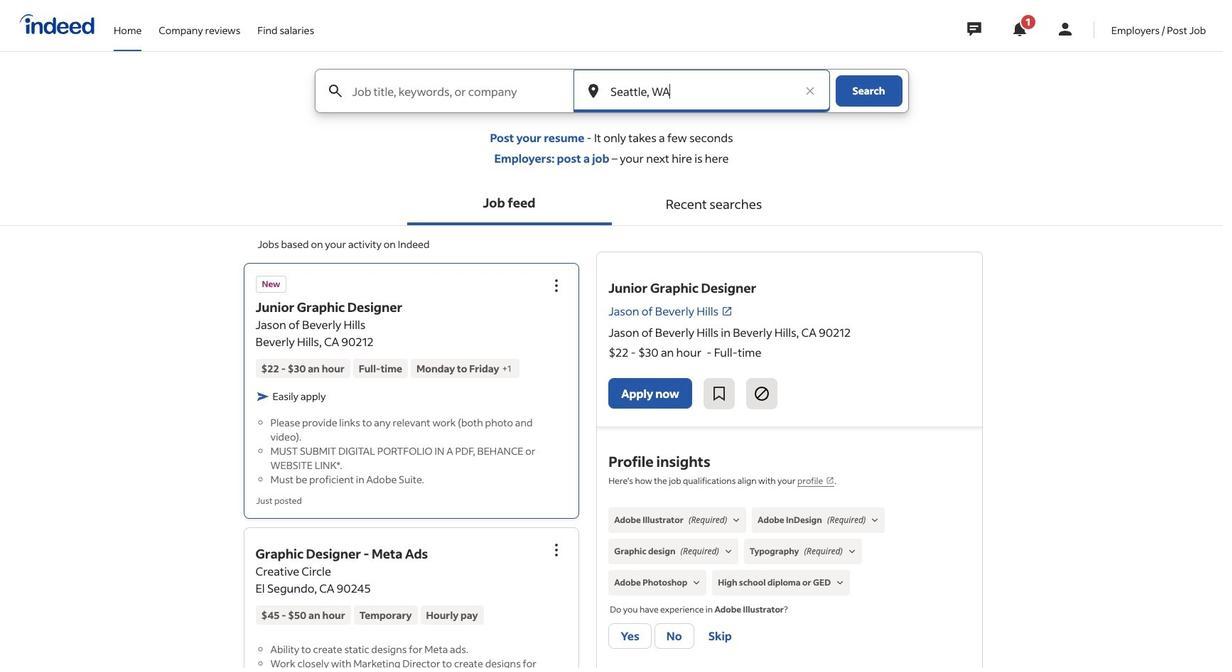 Task type: describe. For each thing, give the bounding box(es) containing it.
1 horizontal spatial missing qualification image
[[722, 545, 735, 558]]

0 horizontal spatial missing qualification image
[[730, 514, 743, 527]]

clear location input image
[[803, 84, 817, 98]]

0 horizontal spatial missing qualification image
[[691, 577, 703, 589]]

Edit location text field
[[608, 70, 796, 112]]

job actions for junior graphic designer is collapsed image
[[548, 277, 565, 294]]



Task type: locate. For each thing, give the bounding box(es) containing it.
jason of beverly hills (opens in a new tab) image
[[722, 306, 733, 317]]

job actions for graphic designer - meta ads is collapsed image
[[548, 542, 565, 559]]

None search field
[[303, 69, 920, 130]]

messages unread count 0 image
[[965, 15, 984, 43]]

missing qualification image
[[730, 514, 743, 527], [869, 514, 882, 527], [846, 545, 859, 558]]

2 horizontal spatial missing qualification image
[[869, 514, 882, 527]]

not interested image
[[753, 385, 770, 402]]

save this job image
[[711, 385, 728, 402]]

2 horizontal spatial missing qualification image
[[834, 577, 847, 589]]

main content
[[0, 69, 1224, 668]]

missing qualification image
[[722, 545, 735, 558], [691, 577, 703, 589], [834, 577, 847, 589]]

account image
[[1057, 21, 1074, 38]]

profile (opens in a new window) image
[[826, 476, 835, 485]]

tab list
[[0, 183, 1224, 226]]

search: Job title, keywords, or company text field
[[349, 70, 572, 112]]

1 horizontal spatial missing qualification image
[[846, 545, 859, 558]]



Task type: vqa. For each thing, say whether or not it's contained in the screenshot.
PAY dropdown button
no



